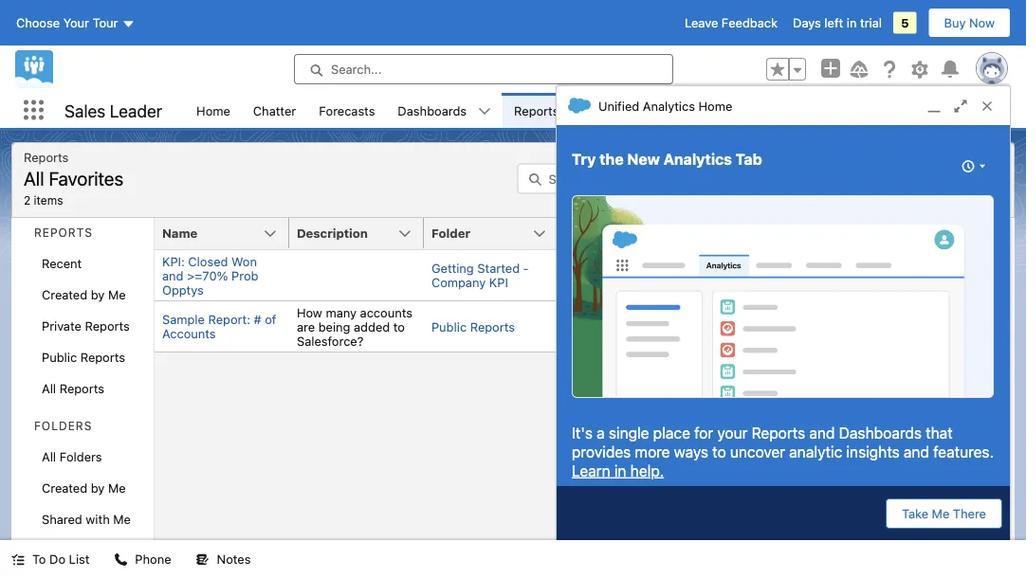 Task type: vqa. For each thing, say whether or not it's contained in the screenshot.
'Files (0)'
no



Task type: describe. For each thing, give the bounding box(es) containing it.
leave feedback
[[685, 16, 778, 30]]

all reports
[[42, 382, 104, 396]]

subscribed
[[836, 226, 906, 241]]

favorites
[[49, 167, 124, 189]]

9/28/2023, for getting started - company kpi
[[701, 261, 765, 276]]

2
[[24, 194, 31, 207]]

subscribed button
[[828, 218, 963, 249]]

dashboards link
[[387, 93, 478, 128]]

recent
[[42, 256, 82, 270]]

how
[[297, 306, 323, 320]]

there
[[954, 507, 987, 521]]

text default image for to do list
[[11, 554, 25, 567]]

to
[[32, 553, 46, 567]]

0 vertical spatial public reports
[[432, 320, 515, 334]]

accounts inside 'list item'
[[607, 103, 661, 118]]

choose your tour
[[16, 16, 118, 30]]

all folders
[[42, 450, 102, 464]]

9/28/2023, 12:04 pm for getting started - company kpi
[[701, 261, 801, 290]]

created by me link for private
[[11, 279, 154, 310]]

do
[[49, 553, 66, 567]]

phone
[[135, 553, 171, 567]]

take me there
[[903, 507, 987, 521]]

1 vertical spatial and
[[810, 424, 836, 442]]

buy now button
[[929, 8, 1012, 38]]

name cell
[[155, 218, 301, 251]]

all for all reports
[[42, 382, 56, 396]]

chatter
[[253, 103, 296, 118]]

opportunities link
[[697, 93, 798, 128]]

how many accounts are being added to salesforce?
[[297, 306, 413, 348]]

pm for getting started - company kpi
[[701, 276, 720, 290]]

text default image for unified analytics home
[[568, 94, 591, 117]]

accounts inside sample report: # of accounts
[[162, 327, 216, 341]]

all folders link
[[11, 441, 154, 473]]

a
[[597, 424, 605, 442]]

forecasts
[[319, 103, 375, 118]]

folder cell
[[424, 218, 570, 251]]

list containing home
[[185, 93, 1027, 128]]

search...
[[331, 62, 382, 76]]

learn
[[572, 462, 611, 480]]

kpi
[[490, 276, 509, 290]]

me for private created by me 'link'
[[108, 288, 126, 302]]

description button
[[289, 218, 424, 249]]

buy
[[945, 16, 967, 30]]

features.
[[934, 443, 995, 461]]

take
[[903, 507, 929, 521]]

to inside how many accounts are being added to salesforce?
[[394, 320, 405, 334]]

new report
[[776, 172, 844, 186]]

1 vertical spatial public reports link
[[11, 342, 154, 373]]

1 vertical spatial analytics
[[664, 150, 733, 169]]

dashboards inside it's a single place for your reports and dashboards that provides more ways to uncover analytic insights and features. learn in help.
[[840, 424, 922, 442]]

me inside dialog
[[933, 507, 950, 521]]

take me there link
[[887, 499, 1003, 530]]

more
[[635, 443, 671, 461]]

folder button
[[424, 218, 559, 249]]

opportunities
[[708, 103, 787, 118]]

days
[[793, 16, 822, 30]]

analytic
[[790, 443, 843, 461]]

subscribed cell
[[828, 218, 963, 251]]

grid containing name
[[155, 218, 1011, 353]]

days left in trial
[[793, 16, 883, 30]]

company
[[432, 276, 486, 290]]

burton for public reports
[[591, 320, 630, 334]]

prob
[[232, 269, 259, 283]]

-
[[524, 261, 529, 276]]

sales leader
[[65, 100, 162, 121]]

created down recent
[[42, 288, 87, 302]]

unified analytics home image
[[572, 196, 995, 399]]

created by me for with
[[42, 481, 126, 495]]

text default image for notes
[[196, 554, 209, 567]]

many
[[326, 306, 357, 320]]

your
[[63, 16, 89, 30]]

by for all folders
[[91, 481, 105, 495]]

created inside 'cell'
[[701, 226, 750, 241]]

actions cell
[[963, 218, 1011, 251]]

kpi: closed won and >=70% prob opptys link
[[162, 254, 259, 297]]

feedback
[[722, 16, 778, 30]]

#
[[254, 313, 262, 327]]

leave feedback link
[[685, 16, 778, 30]]

created by button
[[559, 218, 694, 249]]

try
[[572, 150, 596, 169]]

cell for getting started - company kpi
[[828, 251, 963, 301]]

unified analytics home dialog
[[556, 85, 1012, 541]]

private reports
[[42, 319, 130, 333]]

for
[[695, 424, 714, 442]]

1 horizontal spatial in
[[847, 16, 857, 30]]

0 vertical spatial public reports link
[[432, 320, 515, 334]]

unified analytics home
[[599, 99, 733, 113]]

tim burton link for getting started - company kpi
[[567, 269, 630, 283]]

all reports link
[[11, 373, 154, 404]]

created on
[[701, 226, 771, 241]]

created inside cell
[[567, 226, 616, 241]]

are
[[297, 320, 315, 334]]

items
[[34, 194, 63, 207]]

created by
[[567, 226, 634, 241]]

>=70%
[[187, 269, 228, 283]]

private reports link
[[11, 310, 154, 342]]

tim for getting started - company kpi
[[567, 269, 588, 283]]

new folder button
[[860, 164, 958, 194]]

getting
[[432, 261, 474, 276]]



Task type: locate. For each thing, give the bounding box(es) containing it.
1 horizontal spatial public
[[432, 320, 467, 334]]

folder up "subscribed" button
[[905, 172, 941, 186]]

0 horizontal spatial dashboards
[[398, 103, 467, 118]]

0 vertical spatial pm
[[701, 276, 720, 290]]

12:04
[[768, 261, 801, 276], [768, 313, 801, 327]]

folders up "shared with me" link at the bottom left
[[59, 450, 102, 464]]

1 tim burton from the top
[[567, 269, 630, 283]]

1 by from the top
[[91, 288, 105, 302]]

0 vertical spatial by
[[91, 288, 105, 302]]

1 9/28/2023, from the top
[[701, 261, 765, 276]]

folder
[[905, 172, 941, 186], [432, 226, 471, 241]]

your
[[718, 424, 748, 442]]

0 horizontal spatial text default image
[[114, 554, 128, 567]]

public reports link down private reports
[[11, 342, 154, 373]]

search... button
[[294, 54, 674, 84]]

0 horizontal spatial new
[[628, 150, 660, 169]]

2 created by me link from the top
[[11, 473, 154, 504]]

group
[[767, 58, 807, 81]]

1 created by me from the top
[[42, 288, 126, 302]]

1 vertical spatial 9/28/2023,
[[701, 313, 765, 327]]

text default image
[[568, 94, 591, 117], [478, 105, 492, 118], [114, 554, 128, 567]]

created by me link for shared
[[11, 473, 154, 504]]

1 12:04 from the top
[[768, 261, 801, 276]]

1 horizontal spatial text default image
[[478, 105, 492, 118]]

0 vertical spatial 9/28/2023,
[[701, 261, 765, 276]]

list
[[69, 553, 90, 567]]

public inside grid
[[432, 320, 467, 334]]

shared with me link
[[11, 504, 154, 535]]

all inside 'reports all favorites 2 items'
[[24, 167, 44, 189]]

1 burton from the top
[[591, 269, 630, 283]]

private
[[42, 319, 82, 333]]

accounts
[[360, 306, 413, 320]]

created up shared
[[42, 481, 87, 495]]

2 horizontal spatial text default image
[[568, 94, 591, 117]]

tim for public reports
[[567, 320, 588, 334]]

to right the added
[[394, 320, 405, 334]]

1 vertical spatial dashboards
[[840, 424, 922, 442]]

created on button
[[694, 218, 828, 249]]

list
[[185, 93, 1027, 128]]

1 vertical spatial burton
[[591, 320, 630, 334]]

1 vertical spatial accounts
[[162, 327, 216, 341]]

1 vertical spatial pm
[[701, 327, 720, 341]]

ways
[[675, 443, 709, 461]]

name
[[162, 226, 198, 241]]

cell down "subscribed" button
[[828, 251, 963, 301]]

report
[[805, 172, 844, 186]]

5
[[902, 16, 910, 30]]

description cell
[[289, 218, 436, 251]]

0 vertical spatial burton
[[591, 269, 630, 283]]

me right with on the left bottom of the page
[[113, 512, 131, 527]]

me right take at the bottom of the page
[[933, 507, 950, 521]]

2 horizontal spatial and
[[904, 443, 930, 461]]

chatter link
[[242, 93, 308, 128]]

public reports up all reports link
[[42, 350, 125, 364]]

accounts list item
[[595, 93, 697, 128]]

new right the
[[628, 150, 660, 169]]

1 horizontal spatial to
[[713, 443, 727, 461]]

me for "shared with me" link at the bottom left
[[113, 512, 131, 527]]

1 vertical spatial folder
[[432, 226, 471, 241]]

public reports link down 'company'
[[432, 320, 515, 334]]

opportunities list item
[[697, 93, 823, 128]]

0 vertical spatial tim burton
[[567, 269, 630, 283]]

Search favorites... text field
[[518, 164, 756, 194]]

text default image inside phone button
[[114, 554, 128, 567]]

sales
[[65, 100, 106, 121]]

in
[[847, 16, 857, 30], [615, 462, 627, 480]]

0 horizontal spatial home
[[197, 103, 230, 118]]

and inside kpi: closed won and >=70% prob opptys
[[162, 269, 184, 283]]

1 vertical spatial public
[[42, 350, 77, 364]]

1 created by me link from the top
[[11, 279, 154, 310]]

9/28/2023,
[[701, 261, 765, 276], [701, 313, 765, 327]]

cell up many
[[289, 251, 424, 301]]

text default image down the search... button
[[478, 105, 492, 118]]

folder up getting
[[432, 226, 471, 241]]

0 vertical spatial folders
[[34, 420, 92, 433]]

sample report: # of accounts link
[[162, 313, 277, 341]]

2 vertical spatial and
[[904, 443, 930, 461]]

2 text default image from the left
[[196, 554, 209, 567]]

it's
[[572, 424, 593, 442]]

created by me link up shared with me
[[11, 473, 154, 504]]

1 horizontal spatial new
[[776, 172, 802, 186]]

name button
[[155, 218, 289, 249]]

all up shared
[[42, 450, 56, 464]]

text default image
[[11, 554, 25, 567], [196, 554, 209, 567]]

pm for public reports
[[701, 327, 720, 341]]

1 vertical spatial tim burton link
[[567, 320, 630, 334]]

1 vertical spatial 12:04
[[768, 313, 801, 327]]

place
[[654, 424, 691, 442]]

text default image inside notes button
[[196, 554, 209, 567]]

2 by from the top
[[91, 481, 105, 495]]

reports inside 'reports all favorites 2 items'
[[24, 150, 69, 164]]

that
[[926, 424, 954, 442]]

created by me down "all folders" link at bottom
[[42, 481, 126, 495]]

0 horizontal spatial folder
[[432, 226, 471, 241]]

1 vertical spatial tim
[[567, 320, 588, 334]]

2 burton from the top
[[591, 320, 630, 334]]

report:
[[208, 313, 251, 327]]

won
[[232, 254, 257, 269]]

reports down private reports link
[[59, 382, 104, 396]]

2 12:04 from the top
[[768, 313, 801, 327]]

being
[[319, 320, 351, 334]]

0 horizontal spatial public reports
[[42, 350, 125, 364]]

choose your tour button
[[15, 8, 136, 38]]

reports inside it's a single place for your reports and dashboards that provides more ways to uncover analytic insights and features. learn in help.
[[752, 424, 806, 442]]

shared
[[42, 512, 82, 527]]

0 vertical spatial created by me
[[42, 288, 126, 302]]

in left "help."
[[615, 462, 627, 480]]

2 tim from the top
[[567, 320, 588, 334]]

added
[[354, 320, 390, 334]]

reports up uncover
[[752, 424, 806, 442]]

me for created by me 'link' for shared
[[108, 481, 126, 495]]

public down 'company'
[[432, 320, 467, 334]]

started
[[478, 261, 520, 276]]

salesforce?
[[297, 334, 364, 348]]

shared with me
[[42, 512, 131, 527]]

all for all folders
[[42, 450, 56, 464]]

the
[[600, 150, 624, 169]]

created by me link up private reports
[[11, 279, 154, 310]]

text default image inside to do list button
[[11, 554, 25, 567]]

reports down kpi
[[470, 320, 515, 334]]

1 vertical spatial 9/28/2023, 12:04 pm
[[701, 313, 801, 341]]

to do list
[[32, 553, 90, 567]]

and
[[162, 269, 184, 283], [810, 424, 836, 442], [904, 443, 930, 461]]

and down that
[[904, 443, 930, 461]]

2 tim burton from the top
[[567, 320, 630, 334]]

1 pm from the top
[[701, 276, 720, 290]]

me up with on the left bottom of the page
[[108, 481, 126, 495]]

new left report
[[776, 172, 802, 186]]

12:04 for public reports
[[768, 313, 801, 327]]

reports down the search... button
[[514, 103, 559, 118]]

accounts link
[[595, 93, 672, 128]]

1 vertical spatial folders
[[59, 450, 102, 464]]

burton for getting started - company kpi
[[591, 269, 630, 283]]

analytics left the tab
[[664, 150, 733, 169]]

2 vertical spatial all
[[42, 450, 56, 464]]

new report button
[[761, 165, 859, 193]]

1 vertical spatial to
[[713, 443, 727, 461]]

tim burton link for public reports
[[567, 320, 630, 334]]

unified
[[599, 99, 640, 113]]

new inside unified analytics home dialog
[[628, 150, 660, 169]]

sample report: # of accounts
[[162, 313, 277, 341]]

0 vertical spatial public
[[432, 320, 467, 334]]

0 vertical spatial analytics
[[643, 99, 696, 113]]

with
[[86, 512, 110, 527]]

tim burton
[[567, 269, 630, 283], [567, 320, 630, 334]]

text default image left to
[[11, 554, 25, 567]]

phone button
[[103, 541, 183, 579]]

home inside dialog
[[699, 99, 733, 113]]

2 tim burton link from the top
[[567, 320, 630, 334]]

0 vertical spatial and
[[162, 269, 184, 283]]

new folder
[[876, 172, 941, 186]]

created left by
[[567, 226, 616, 241]]

reports list item
[[503, 93, 595, 128]]

created on cell
[[694, 218, 828, 251]]

reports up recent
[[34, 226, 93, 240]]

burton down created by cell
[[591, 320, 630, 334]]

dashboards up insights at the bottom right
[[840, 424, 922, 442]]

1 vertical spatial created by me
[[42, 481, 126, 495]]

1 text default image from the left
[[11, 554, 25, 567]]

0 horizontal spatial public reports link
[[11, 342, 154, 373]]

cell
[[289, 251, 424, 301], [828, 251, 963, 301], [828, 301, 963, 352]]

all inside all reports link
[[42, 382, 56, 396]]

reports
[[514, 103, 559, 118], [24, 150, 69, 164], [34, 226, 93, 240], [85, 319, 130, 333], [470, 320, 515, 334], [80, 350, 125, 364], [59, 382, 104, 396], [752, 424, 806, 442]]

burton down created by
[[591, 269, 630, 283]]

1 tim from the top
[[567, 269, 588, 283]]

0 vertical spatial tim
[[567, 269, 588, 283]]

0 vertical spatial to
[[394, 320, 405, 334]]

to down 'your'
[[713, 443, 727, 461]]

9/28/2023, for public reports
[[701, 313, 765, 327]]

public reports
[[432, 320, 515, 334], [42, 350, 125, 364]]

0 horizontal spatial in
[[615, 462, 627, 480]]

home inside list
[[197, 103, 230, 118]]

1 9/28/2023, 12:04 pm from the top
[[701, 261, 801, 290]]

0 horizontal spatial to
[[394, 320, 405, 334]]

home link
[[185, 93, 242, 128]]

1 vertical spatial created by me link
[[11, 473, 154, 504]]

created left on at the top
[[701, 226, 750, 241]]

2 9/28/2023, 12:04 pm from the top
[[701, 313, 801, 341]]

me up private reports
[[108, 288, 126, 302]]

leave
[[685, 16, 719, 30]]

1 horizontal spatial text default image
[[196, 554, 209, 567]]

kpi:
[[162, 254, 185, 269]]

tab
[[736, 150, 763, 169]]

new for new folder
[[876, 172, 902, 186]]

all inside "all folders" link
[[42, 450, 56, 464]]

0 vertical spatial 9/28/2023, 12:04 pm
[[701, 261, 801, 290]]

on
[[753, 226, 771, 241]]

notes button
[[185, 541, 262, 579]]

0 horizontal spatial accounts
[[162, 327, 216, 341]]

1 horizontal spatial accounts
[[607, 103, 661, 118]]

1 vertical spatial all
[[42, 382, 56, 396]]

learn in help. link
[[572, 462, 664, 480]]

created by cell
[[559, 218, 694, 251]]

reports right private
[[85, 319, 130, 333]]

provides
[[572, 443, 631, 461]]

analytics right 'unified'
[[643, 99, 696, 113]]

dashboards list item
[[387, 93, 503, 128]]

0 horizontal spatial and
[[162, 269, 184, 283]]

public reports down 'company'
[[432, 320, 515, 334]]

text default image left 'unified'
[[568, 94, 591, 117]]

12:04 for getting started - company kpi
[[768, 261, 801, 276]]

public down private
[[42, 350, 77, 364]]

actions image
[[963, 218, 1011, 249]]

in right left
[[847, 16, 857, 30]]

getting started - company kpi link
[[432, 261, 529, 290]]

text default image for phone
[[114, 554, 128, 567]]

reports down private reports
[[80, 350, 125, 364]]

reports up items
[[24, 150, 69, 164]]

reports inside grid
[[470, 320, 515, 334]]

by for recent
[[91, 288, 105, 302]]

reports inside list item
[[514, 103, 559, 118]]

tim burton for public reports
[[567, 320, 630, 334]]

created by me down recent "link"
[[42, 288, 126, 302]]

0 vertical spatial all
[[24, 167, 44, 189]]

by
[[619, 226, 634, 241]]

2 pm from the top
[[701, 327, 720, 341]]

1 horizontal spatial folder
[[905, 172, 941, 186]]

9/28/2023, 12:04 pm for public reports
[[701, 313, 801, 341]]

created by me link
[[11, 279, 154, 310], [11, 473, 154, 504]]

me
[[108, 288, 126, 302], [108, 481, 126, 495], [933, 507, 950, 521], [113, 512, 131, 527]]

leader
[[110, 100, 162, 121]]

new
[[628, 150, 660, 169], [776, 172, 802, 186], [876, 172, 902, 186]]

1 vertical spatial by
[[91, 481, 105, 495]]

dashboards inside list item
[[398, 103, 467, 118]]

created by me for reports
[[42, 288, 126, 302]]

1 horizontal spatial public reports
[[432, 320, 515, 334]]

in inside it's a single place for your reports and dashboards that provides more ways to uncover analytic insights and features. learn in help.
[[615, 462, 627, 480]]

2 9/28/2023, from the top
[[701, 313, 765, 327]]

0 horizontal spatial text default image
[[11, 554, 25, 567]]

0 vertical spatial dashboards
[[398, 103, 467, 118]]

1 tim burton link from the top
[[567, 269, 630, 283]]

text default image left phone on the left bottom of the page
[[114, 554, 128, 567]]

insights
[[847, 443, 900, 461]]

0 vertical spatial folder
[[905, 172, 941, 186]]

0 vertical spatial accounts
[[607, 103, 661, 118]]

notes
[[217, 553, 251, 567]]

text default image left notes
[[196, 554, 209, 567]]

sample
[[162, 313, 205, 327]]

new for new report
[[776, 172, 802, 186]]

forecasts link
[[308, 93, 387, 128]]

getting started - company kpi
[[432, 261, 529, 290]]

2 created by me from the top
[[42, 481, 126, 495]]

trial
[[861, 16, 883, 30]]

1 horizontal spatial dashboards
[[840, 424, 922, 442]]

by up with on the left bottom of the page
[[91, 481, 105, 495]]

all up 2
[[24, 167, 44, 189]]

0 vertical spatial in
[[847, 16, 857, 30]]

2 horizontal spatial new
[[876, 172, 902, 186]]

recent link
[[11, 248, 154, 279]]

tim burton for getting started - company kpi
[[567, 269, 630, 283]]

tim burton link
[[567, 269, 630, 283], [567, 320, 630, 334]]

1 horizontal spatial public reports link
[[432, 320, 515, 334]]

by up private reports
[[91, 288, 105, 302]]

accounts down opptys
[[162, 327, 216, 341]]

text default image inside dashboards list item
[[478, 105, 492, 118]]

cell down subscribed cell
[[828, 301, 963, 352]]

and left >=70%
[[162, 269, 184, 283]]

created
[[567, 226, 616, 241], [701, 226, 750, 241], [42, 288, 87, 302], [42, 481, 87, 495]]

to inside it's a single place for your reports and dashboards that provides more ways to uncover analytic insights and features. learn in help.
[[713, 443, 727, 461]]

cell for public reports
[[828, 301, 963, 352]]

folder inside cell
[[432, 226, 471, 241]]

uncover
[[731, 443, 786, 461]]

0 vertical spatial 12:04
[[768, 261, 801, 276]]

now
[[970, 16, 996, 30]]

1 vertical spatial public reports
[[42, 350, 125, 364]]

all down private
[[42, 382, 56, 396]]

and up "analytic"
[[810, 424, 836, 442]]

grid
[[155, 218, 1011, 353]]

all
[[24, 167, 44, 189], [42, 382, 56, 396], [42, 450, 56, 464]]

1 vertical spatial tim burton
[[567, 320, 630, 334]]

1 vertical spatial in
[[615, 462, 627, 480]]

0 horizontal spatial public
[[42, 350, 77, 364]]

1 horizontal spatial and
[[810, 424, 836, 442]]

folders up all folders
[[34, 420, 92, 433]]

it's a single place for your reports and dashboards that provides more ways to uncover analytic insights and features. learn in help.
[[572, 424, 995, 480]]

dashboards down the search... button
[[398, 103, 467, 118]]

to
[[394, 320, 405, 334], [713, 443, 727, 461]]

accounts up the
[[607, 103, 661, 118]]

0 vertical spatial tim burton link
[[567, 269, 630, 283]]

new up "subscribed" button
[[876, 172, 902, 186]]

1 horizontal spatial home
[[699, 99, 733, 113]]

0 vertical spatial created by me link
[[11, 279, 154, 310]]



